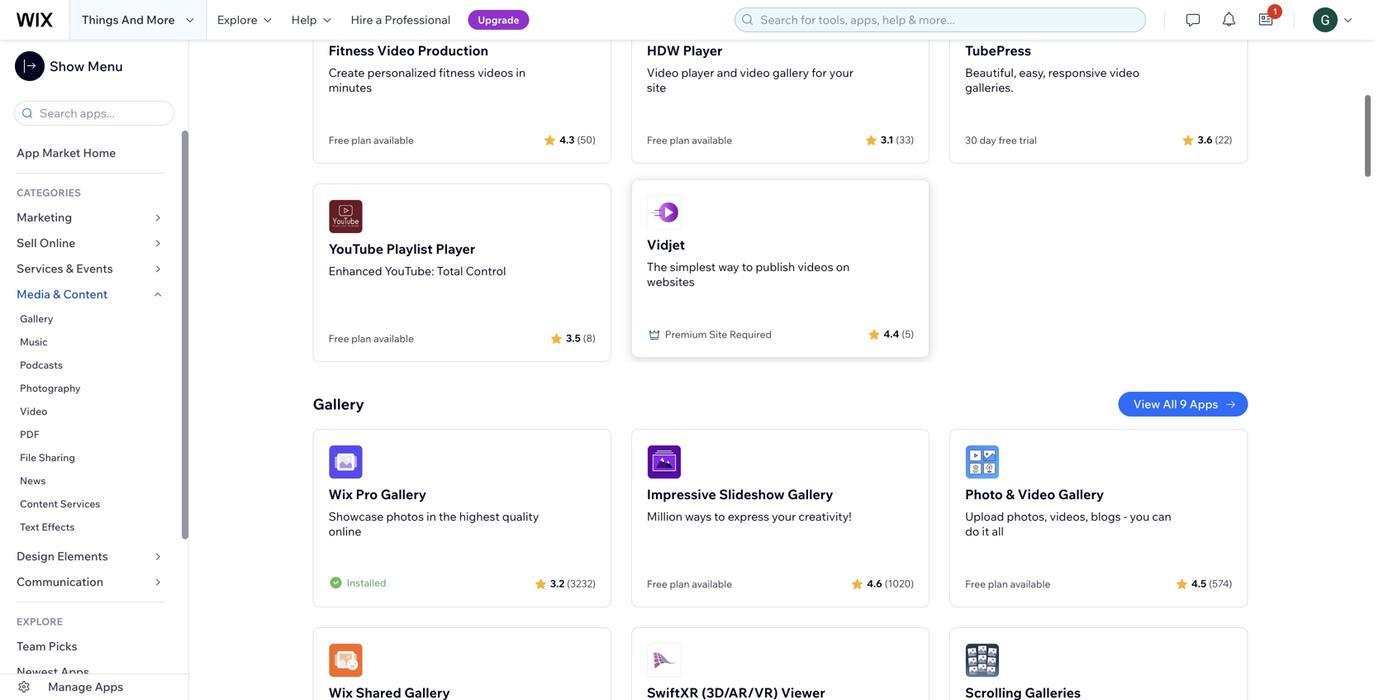 Task type: locate. For each thing, give the bounding box(es) containing it.
available down 'photos,' at right
[[1011, 578, 1051, 590]]

video right responsive at right top
[[1110, 65, 1140, 80]]

hdw player video player and video gallery for your site
[[647, 42, 854, 95]]

premium site required
[[665, 327, 772, 340]]

enhanced
[[329, 264, 382, 278]]

0 vertical spatial &
[[66, 261, 74, 276]]

video right the and
[[740, 65, 770, 80]]

show menu button
[[15, 51, 123, 81]]

free plan available down enhanced
[[329, 332, 414, 345]]

and
[[121, 12, 144, 27]]

0 horizontal spatial your
[[772, 509, 796, 524]]

available down youtube:
[[374, 332, 414, 345]]

1 horizontal spatial player
[[683, 42, 723, 59]]

to inside vidjet the simplest way to publish videos on websites
[[742, 259, 753, 273]]

1 vertical spatial videos
[[798, 259, 834, 273]]

more
[[146, 12, 175, 27]]

help
[[292, 12, 317, 27]]

0 horizontal spatial &
[[53, 287, 61, 301]]

tubepress beautiful, easy, responsive video galleries.
[[966, 42, 1140, 95]]

gallery inside sidebar element
[[20, 312, 53, 325]]

free down million at the bottom left of page
[[647, 578, 668, 590]]

music link
[[0, 331, 182, 354]]

your right express
[[772, 509, 796, 524]]

apps up manage
[[61, 665, 89, 679]]

in left the
[[427, 509, 436, 524]]

3.5
[[566, 332, 581, 344]]

videos for simplest
[[798, 259, 834, 273]]

for
[[812, 65, 827, 80]]

plan down enhanced
[[352, 332, 371, 345]]

pdf link
[[0, 423, 182, 446]]

things
[[82, 12, 119, 27]]

gallery up photos
[[381, 486, 427, 503]]

news
[[20, 475, 46, 487]]

0 vertical spatial apps
[[1190, 397, 1219, 411]]

free
[[999, 134, 1017, 146]]

Search for tools, apps, help & more... field
[[756, 8, 1141, 31]]

(8)
[[583, 332, 596, 344]]

upgrade button
[[468, 10, 530, 30]]

create
[[329, 65, 365, 80]]

to inside impressive slideshow gallery million ways to express your creativity!
[[714, 509, 726, 524]]

design elements link
[[0, 544, 182, 570]]

express
[[728, 509, 770, 524]]

0 horizontal spatial to
[[714, 509, 726, 524]]

highest
[[459, 509, 500, 524]]

apps
[[1190, 397, 1219, 411], [61, 665, 89, 679], [95, 680, 123, 694]]

services down sell online
[[17, 261, 63, 276]]

4.3 (50)
[[560, 134, 596, 146]]

in down upgrade on the left of the page
[[516, 65, 526, 80]]

video up "pdf"
[[20, 405, 47, 417]]

player inside youtube playlist player enhanced youtube: total control
[[436, 241, 476, 257]]

& inside photo & video gallery upload photos, videos, blogs - you can do it all
[[1006, 486, 1015, 503]]

2 video from the left
[[1110, 65, 1140, 80]]

show
[[50, 58, 85, 74]]

publish
[[756, 259, 796, 273]]

free plan available
[[329, 134, 414, 146], [647, 134, 733, 146], [329, 332, 414, 345], [647, 578, 733, 590], [966, 578, 1051, 590]]

gallery up wix pro gallery logo
[[313, 395, 364, 413]]

video up personalized
[[377, 42, 415, 59]]

plan down million at the bottom left of page
[[670, 578, 690, 590]]

vidjet the simplest way to publish videos on websites
[[647, 236, 850, 288]]

1
[[1274, 6, 1278, 17]]

gallery up creativity!
[[788, 486, 834, 503]]

sell online link
[[0, 231, 182, 256]]

1 horizontal spatial in
[[516, 65, 526, 80]]

video inside tubepress beautiful, easy, responsive video galleries.
[[1110, 65, 1140, 80]]

1 horizontal spatial to
[[742, 259, 753, 273]]

9
[[1180, 397, 1187, 411]]

0 horizontal spatial video
[[740, 65, 770, 80]]

content services link
[[0, 493, 182, 516]]

video
[[377, 42, 415, 59], [647, 65, 679, 80], [20, 405, 47, 417], [1018, 486, 1056, 503]]

1 vertical spatial content
[[20, 498, 58, 510]]

videos right fitness
[[478, 65, 514, 80]]

videos left on
[[798, 259, 834, 273]]

videos,
[[1050, 509, 1089, 524]]

content
[[63, 287, 108, 301], [20, 498, 58, 510]]

2 horizontal spatial apps
[[1190, 397, 1219, 411]]

0 vertical spatial to
[[742, 259, 753, 273]]

apps right 9 on the bottom right
[[1190, 397, 1219, 411]]

free down minutes
[[329, 134, 349, 146]]

content services
[[20, 498, 100, 510]]

available for photo
[[1011, 578, 1051, 590]]

your inside hdw player video player and video gallery for your site
[[830, 65, 854, 80]]

videos inside vidjet the simplest way to publish videos on websites
[[798, 259, 834, 273]]

hire
[[351, 12, 373, 27]]

free plan available down minutes
[[329, 134, 414, 146]]

apps for manage apps
[[95, 680, 123, 694]]

video inside photo & video gallery upload photos, videos, blogs - you can do it all
[[1018, 486, 1056, 503]]

free for photo & video gallery
[[966, 578, 986, 590]]

gallery up music
[[20, 312, 53, 325]]

1 horizontal spatial apps
[[95, 680, 123, 694]]

premium
[[665, 327, 707, 340]]

0 vertical spatial player
[[683, 42, 723, 59]]

your
[[830, 65, 854, 80], [772, 509, 796, 524]]

free plan available down all
[[966, 578, 1051, 590]]

0 vertical spatial services
[[17, 261, 63, 276]]

apps for newest apps
[[61, 665, 89, 679]]

1 horizontal spatial content
[[63, 287, 108, 301]]

0 horizontal spatial player
[[436, 241, 476, 257]]

1 vertical spatial &
[[53, 287, 61, 301]]

services inside services & events link
[[17, 261, 63, 276]]

things and more
[[82, 12, 175, 27]]

plan down player
[[670, 134, 690, 146]]

apps right manage
[[95, 680, 123, 694]]

video up site
[[647, 65, 679, 80]]

0 vertical spatial your
[[830, 65, 854, 80]]

4.5 (574)
[[1192, 577, 1233, 590]]

beautiful,
[[966, 65, 1017, 80]]

view
[[1134, 397, 1161, 411]]

your inside impressive slideshow gallery million ways to express your creativity!
[[772, 509, 796, 524]]

2 vertical spatial &
[[1006, 486, 1015, 503]]

free down enhanced
[[329, 332, 349, 345]]

photography
[[20, 382, 81, 394]]

4.4
[[884, 327, 900, 339]]

to right way at the top right of the page
[[742, 259, 753, 273]]

services down news link
[[60, 498, 100, 510]]

available for youtube
[[374, 332, 414, 345]]

do
[[966, 524, 980, 539]]

0 vertical spatial content
[[63, 287, 108, 301]]

video up 'photos,' at right
[[1018, 486, 1056, 503]]

content down services & events link
[[63, 287, 108, 301]]

impressive slideshow gallery logo image
[[647, 445, 682, 479]]

youtube playlist player logo image
[[329, 199, 363, 234]]

1 vertical spatial apps
[[61, 665, 89, 679]]

app market home
[[17, 145, 116, 160]]

gallery up videos,
[[1059, 486, 1105, 503]]

0 vertical spatial videos
[[478, 65, 514, 80]]

sidebar element
[[0, 40, 189, 700]]

1 video from the left
[[740, 65, 770, 80]]

to right ways
[[714, 509, 726, 524]]

0 horizontal spatial apps
[[61, 665, 89, 679]]

player up "total"
[[436, 241, 476, 257]]

0 vertical spatial in
[[516, 65, 526, 80]]

1 vertical spatial in
[[427, 509, 436, 524]]

categories
[[17, 186, 81, 199]]

1 horizontal spatial your
[[830, 65, 854, 80]]

free down do
[[966, 578, 986, 590]]

photo
[[966, 486, 1003, 503]]

4.5
[[1192, 577, 1207, 590]]

1 horizontal spatial video
[[1110, 65, 1140, 80]]

4.6 (1020)
[[867, 577, 914, 590]]

0 horizontal spatial content
[[20, 498, 58, 510]]

free plan available down ways
[[647, 578, 733, 590]]

3.1 (33)
[[881, 134, 914, 146]]

content down news
[[20, 498, 58, 510]]

professional
[[385, 12, 451, 27]]

free plan available down site
[[647, 134, 733, 146]]

video inside hdw player video player and video gallery for your site
[[647, 65, 679, 80]]

free plan available for youtube
[[329, 332, 414, 345]]

gallery link
[[0, 308, 182, 331]]

the
[[439, 509, 457, 524]]

-
[[1124, 509, 1128, 524]]

your right the "for"
[[830, 65, 854, 80]]

videos inside the fitness video production create personalized fitness videos in minutes
[[478, 65, 514, 80]]

plan down all
[[989, 578, 1008, 590]]

0 horizontal spatial videos
[[478, 65, 514, 80]]

& left the events
[[66, 261, 74, 276]]

and
[[717, 65, 738, 80]]

(33)
[[896, 134, 914, 146]]

photos
[[386, 509, 424, 524]]

marketing
[[17, 210, 72, 224]]

1 horizontal spatial &
[[66, 261, 74, 276]]

4.6
[[867, 577, 883, 590]]

marketing link
[[0, 205, 182, 231]]

in inside the fitness video production create personalized fitness videos in minutes
[[516, 65, 526, 80]]

communication
[[17, 575, 106, 589]]

1 vertical spatial player
[[436, 241, 476, 257]]

2 horizontal spatial &
[[1006, 486, 1015, 503]]

fitness video production create personalized fitness videos in minutes
[[329, 42, 526, 95]]

player inside hdw player video player and video gallery for your site
[[683, 42, 723, 59]]

0 horizontal spatial in
[[427, 509, 436, 524]]

1 vertical spatial services
[[60, 498, 100, 510]]

personalized
[[368, 65, 436, 80]]

tubepress
[[966, 42, 1032, 59]]

player up player
[[683, 42, 723, 59]]

services & events link
[[0, 256, 182, 282]]

& for events
[[66, 261, 74, 276]]

sharing
[[39, 451, 75, 464]]

2 vertical spatial apps
[[95, 680, 123, 694]]

3.6 (22)
[[1198, 134, 1233, 146]]

media & content link
[[0, 282, 182, 308]]

1 vertical spatial to
[[714, 509, 726, 524]]

free for youtube playlist player
[[329, 332, 349, 345]]

available down ways
[[692, 578, 733, 590]]

& right media on the top left of the page
[[53, 287, 61, 301]]

team
[[17, 639, 46, 653]]

online
[[40, 236, 76, 250]]

free down site
[[647, 134, 668, 146]]

1 vertical spatial your
[[772, 509, 796, 524]]

services
[[17, 261, 63, 276], [60, 498, 100, 510]]

production
[[418, 42, 489, 59]]

1 horizontal spatial videos
[[798, 259, 834, 273]]

& right photo at the bottom of page
[[1006, 486, 1015, 503]]

4.4 (5)
[[884, 327, 914, 339]]



Task type: vqa. For each thing, say whether or not it's contained in the screenshot.
alert on the top of the page
no



Task type: describe. For each thing, give the bounding box(es) containing it.
photo & video gallery upload photos, videos, blogs - you can do it all
[[966, 486, 1172, 539]]

simplest
[[670, 259, 716, 273]]

explore
[[17, 615, 63, 628]]

3.5 (8)
[[566, 332, 596, 344]]

a
[[376, 12, 382, 27]]

total
[[437, 264, 463, 278]]

gallery inside photo & video gallery upload photos, videos, blogs - you can do it all
[[1059, 486, 1105, 503]]

plan for photo
[[989, 578, 1008, 590]]

youtube playlist player enhanced youtube: total control
[[329, 241, 506, 278]]

Search apps... field
[[35, 102, 169, 125]]

podcasts link
[[0, 354, 182, 377]]

impressive
[[647, 486, 717, 503]]

wix
[[329, 486, 353, 503]]

videos for production
[[478, 65, 514, 80]]

plan for youtube
[[352, 332, 371, 345]]

market
[[42, 145, 80, 160]]

wix pro gallery showcase photos in the highest quality online
[[329, 486, 539, 539]]

gallery
[[773, 65, 809, 80]]

impressive slideshow gallery million ways to express your creativity!
[[647, 486, 852, 524]]

media
[[17, 287, 50, 301]]

creativity!
[[799, 509, 852, 524]]

gallery inside impressive slideshow gallery million ways to express your creativity!
[[788, 486, 834, 503]]

fitness
[[329, 42, 374, 59]]

team picks link
[[0, 634, 182, 660]]

ways
[[685, 509, 712, 524]]

services & events
[[17, 261, 113, 276]]

1 button
[[1248, 0, 1285, 40]]

sell online
[[17, 236, 76, 250]]

effects
[[42, 521, 75, 533]]

websites
[[647, 274, 695, 288]]

4.3
[[560, 134, 575, 146]]

newest
[[17, 665, 58, 679]]

(50)
[[577, 134, 596, 146]]

free for impressive slideshow gallery
[[647, 578, 668, 590]]

events
[[76, 261, 113, 276]]

manage apps link
[[0, 675, 188, 700]]

galleries.
[[966, 80, 1014, 95]]

available for impressive
[[692, 578, 733, 590]]

free plan available for impressive
[[647, 578, 733, 590]]

showcase
[[329, 509, 384, 524]]

swiftxr (3d/ar/vr) viewer logo image
[[647, 643, 682, 678]]

newest apps link
[[0, 660, 182, 685]]

services inside content services link
[[60, 498, 100, 510]]

hire a professional
[[351, 12, 451, 27]]

you
[[1130, 509, 1150, 524]]

plan for impressive
[[670, 578, 690, 590]]

view all 9 apps link
[[1119, 392, 1249, 417]]

explore
[[217, 12, 258, 27]]

trial
[[1020, 134, 1037, 146]]

home
[[83, 145, 116, 160]]

news link
[[0, 470, 182, 493]]

text
[[20, 521, 39, 533]]

photo & video gallery logo image
[[966, 445, 1000, 479]]

million
[[647, 509, 683, 524]]

available down player
[[692, 134, 733, 146]]

gallery inside the wix pro gallery showcase photos in the highest quality online
[[381, 486, 427, 503]]

manage apps
[[48, 680, 123, 694]]

(3232)
[[567, 577, 596, 590]]

file
[[20, 451, 36, 464]]

in inside the wix pro gallery showcase photos in the highest quality online
[[427, 509, 436, 524]]

wix shared gallery logo image
[[329, 643, 363, 678]]

show menu
[[50, 58, 123, 74]]

plan down minutes
[[352, 134, 371, 146]]

& for video
[[1006, 486, 1015, 503]]

design
[[17, 549, 55, 563]]

video inside 'link'
[[20, 405, 47, 417]]

3.2 (3232)
[[550, 577, 596, 590]]

youtube
[[329, 241, 384, 257]]

(22)
[[1216, 134, 1233, 146]]

file sharing
[[20, 451, 75, 464]]

video inside hdw player video player and video gallery for your site
[[740, 65, 770, 80]]

picks
[[49, 639, 77, 653]]

youtube:
[[385, 264, 434, 278]]

free plan available for photo
[[966, 578, 1051, 590]]

all
[[992, 524, 1004, 539]]

photography link
[[0, 377, 182, 400]]

app
[[17, 145, 40, 160]]

available down personalized
[[374, 134, 414, 146]]

& for content
[[53, 287, 61, 301]]

text effects
[[20, 521, 75, 533]]

team picks
[[17, 639, 77, 653]]

vidjet logo image
[[647, 194, 682, 229]]

design elements
[[17, 549, 108, 563]]

3.6
[[1198, 134, 1213, 146]]

app market home link
[[0, 141, 182, 166]]

video link
[[0, 400, 182, 423]]

photos,
[[1007, 509, 1048, 524]]

scrolling galleries logo image
[[966, 643, 1000, 678]]

fitness
[[439, 65, 475, 80]]

wix pro gallery logo image
[[329, 445, 363, 479]]

3.2
[[550, 577, 565, 590]]

way
[[719, 259, 740, 273]]

online
[[329, 524, 362, 539]]

control
[[466, 264, 506, 278]]

site
[[647, 80, 667, 95]]

sell
[[17, 236, 37, 250]]

site
[[709, 327, 728, 340]]

video inside the fitness video production create personalized fitness videos in minutes
[[377, 42, 415, 59]]

manage
[[48, 680, 92, 694]]

help button
[[282, 0, 341, 40]]

upload
[[966, 509, 1005, 524]]

(5)
[[902, 327, 914, 339]]

pdf
[[20, 428, 39, 441]]

on
[[836, 259, 850, 273]]



